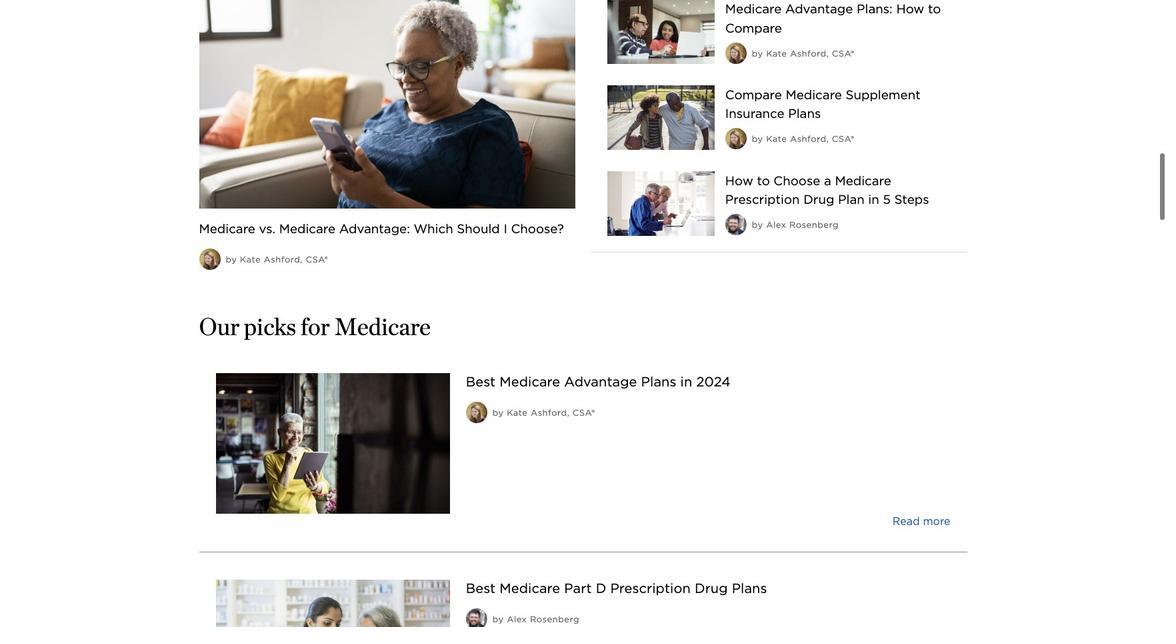 Task type: locate. For each thing, give the bounding box(es) containing it.
plans inside compare medicare supplement insurance plans
[[788, 106, 821, 121]]

best
[[466, 374, 496, 390], [466, 581, 496, 597]]

kate for bottommost the kate ashford, csa® link
[[240, 255, 261, 265]]

1 vertical spatial compare
[[725, 88, 782, 102]]

1 vertical spatial kate ashford, csa® link
[[766, 134, 855, 144]]

0 vertical spatial best
[[466, 374, 496, 390]]

rosenberg down part
[[530, 615, 579, 625]]

by alex rosenberg down part
[[493, 615, 579, 625]]

1 horizontal spatial in
[[868, 192, 879, 207]]

alex
[[766, 220, 787, 230], [507, 615, 527, 625]]

advantage
[[785, 2, 853, 16], [564, 374, 637, 390]]

steps
[[894, 192, 929, 207]]

1 vertical spatial plans
[[641, 374, 676, 390]]

1 horizontal spatial rosenberg
[[789, 220, 839, 230]]

2 compare from the top
[[725, 88, 782, 102]]

drug
[[804, 192, 834, 207], [695, 581, 728, 597]]

0 horizontal spatial plans
[[641, 374, 676, 390]]

1 vertical spatial alex rosenberg's profile picture image
[[466, 609, 487, 627]]

by kate ashford, csa® down compare medicare supplement insurance plans
[[752, 134, 855, 144]]

how to choose a medicare prescription drug plan in 5 steps
[[725, 173, 929, 207]]

compare medicare supplement insurance plans link
[[725, 86, 951, 123]]

best medicare advantage plans in 2024
[[466, 374, 731, 390]]

0 horizontal spatial advantage
[[564, 374, 637, 390]]

kate ashford, csa®'s profile picture image
[[725, 42, 747, 64], [725, 128, 747, 150], [199, 249, 220, 270], [466, 402, 487, 423]]

medicare
[[725, 2, 782, 16], [786, 88, 842, 102], [835, 173, 891, 188], [199, 221, 255, 236], [279, 221, 335, 236], [334, 312, 431, 341], [500, 374, 560, 390], [500, 581, 560, 597]]

drug inside 'how to choose a medicare prescription drug plan in 5 steps'
[[804, 192, 834, 207]]

in
[[868, 192, 879, 207], [681, 374, 692, 390]]

0 vertical spatial advantage
[[785, 2, 853, 16]]

kate ashford, csa®'s profile picture image for the kate ashford, csa® link associated with advantage
[[725, 42, 747, 64]]

kate for the kate ashford, csa® link associated with advantage
[[766, 48, 787, 58]]

5
[[883, 192, 891, 207]]

by alex rosenberg
[[752, 220, 839, 230], [493, 615, 579, 625]]

1 compare from the top
[[725, 20, 782, 35]]

1 horizontal spatial advantage
[[785, 2, 853, 16]]

plans:
[[857, 2, 893, 16]]

by for bottommost the kate ashford, csa® link
[[226, 255, 237, 265]]

2 horizontal spatial plans
[[788, 106, 821, 121]]

1 vertical spatial to
[[757, 173, 770, 188]]

ashford, down compare medicare supplement insurance plans
[[790, 134, 829, 144]]

0 horizontal spatial to
[[757, 173, 770, 188]]

compare medicare supplement insurance plans
[[725, 88, 921, 121]]

0 vertical spatial to
[[928, 2, 941, 16]]

0 vertical spatial plans
[[788, 106, 821, 121]]

1 horizontal spatial by alex rosenberg
[[752, 220, 839, 230]]

0 vertical spatial compare
[[725, 20, 782, 35]]

medicare vs. medicare advantage: which should i choose? link
[[199, 219, 575, 238]]

1 horizontal spatial prescription
[[725, 192, 800, 207]]

0 vertical spatial in
[[868, 192, 879, 207]]

0 vertical spatial drug
[[804, 192, 834, 207]]

rosenberg down 'how to choose a medicare prescription drug plan in 5 steps'
[[789, 220, 839, 230]]

how left the "choose"
[[725, 173, 753, 188]]

0 horizontal spatial drug
[[695, 581, 728, 597]]

1 vertical spatial best
[[466, 581, 496, 597]]

ashford, down medicare advantage plans: how to compare
[[790, 48, 829, 58]]

0 horizontal spatial by alex rosenberg
[[493, 615, 579, 625]]

0 vertical spatial kate ashford, csa® link
[[766, 48, 855, 58]]

kate ashford, csa® link down vs.
[[240, 255, 328, 265]]

to right plans:
[[928, 2, 941, 16]]

best for best medicare advantage plans in 2024
[[466, 374, 496, 390]]

how inside medicare advantage plans: how to compare
[[896, 2, 924, 16]]

1 horizontal spatial to
[[928, 2, 941, 16]]

which
[[414, 221, 453, 236]]

how to choose a medicare prescription drug plan in 5 steps image
[[607, 171, 715, 236]]

in left 5
[[868, 192, 879, 207]]

by kate ashford, csa®
[[752, 48, 855, 58], [752, 134, 855, 144], [226, 255, 328, 265], [493, 408, 595, 418]]

0 vertical spatial prescription
[[725, 192, 800, 207]]

1 vertical spatial prescription
[[610, 581, 691, 597]]

by kate ashford, csa® down vs.
[[226, 255, 328, 265]]

0 vertical spatial how
[[896, 2, 924, 16]]

advantage:
[[339, 221, 410, 236]]

csa® for bottommost the kate ashford, csa® link
[[306, 255, 328, 265]]

1 vertical spatial rosenberg
[[530, 615, 579, 625]]

supplement
[[846, 88, 921, 102]]

kate ashford, csa® link down compare medicare supplement insurance plans
[[766, 134, 855, 144]]

1 horizontal spatial alex rosenberg's profile picture image
[[725, 214, 747, 236]]

1 horizontal spatial drug
[[804, 192, 834, 207]]

to
[[928, 2, 941, 16], [757, 173, 770, 188]]

0 horizontal spatial rosenberg
[[530, 615, 579, 625]]

alex rosenberg's profile picture image
[[725, 214, 747, 236], [466, 609, 487, 627]]

plans
[[788, 106, 821, 121], [641, 374, 676, 390], [732, 581, 767, 597]]

2 best from the top
[[466, 581, 496, 597]]

kate ashford, csa® link for medicare
[[766, 134, 855, 144]]

2 vertical spatial kate ashford, csa® link
[[240, 255, 328, 265]]

0 vertical spatial by alex rosenberg
[[752, 220, 839, 230]]

ashford,
[[790, 48, 829, 58], [790, 134, 829, 144], [264, 255, 303, 265], [531, 408, 570, 418]]

csa®
[[832, 48, 855, 58], [832, 134, 855, 144], [306, 255, 328, 265], [573, 408, 595, 418]]

1 vertical spatial in
[[681, 374, 692, 390]]

insurance
[[725, 106, 785, 121]]

by for alex rosenberg link
[[752, 220, 763, 230]]

by kate ashford, csa® for the kate ashford, csa® link associated with advantage
[[752, 48, 855, 58]]

read more
[[893, 515, 951, 528]]

1 vertical spatial how
[[725, 173, 753, 188]]

how
[[896, 2, 924, 16], [725, 173, 753, 188]]

1 vertical spatial alex
[[507, 615, 527, 625]]

our
[[199, 312, 240, 341]]

2 vertical spatial plans
[[732, 581, 767, 597]]

by kate ashford, csa® down best medicare advantage plans in 2024
[[493, 408, 595, 418]]

0 horizontal spatial in
[[681, 374, 692, 390]]

kate ashford, csa® link down medicare advantage plans: how to compare
[[766, 48, 855, 58]]

prescription right d
[[610, 581, 691, 597]]

a
[[824, 173, 831, 188]]

0 horizontal spatial how
[[725, 173, 753, 188]]

1 horizontal spatial how
[[896, 2, 924, 16]]

0 vertical spatial alex rosenberg's profile picture image
[[725, 214, 747, 236]]

rosenberg
[[789, 220, 839, 230], [530, 615, 579, 625]]

by kate ashford, csa® for medicare's the kate ashford, csa® link
[[752, 134, 855, 144]]

compare
[[725, 20, 782, 35], [725, 88, 782, 102]]

kate ashford, csa® link
[[766, 48, 855, 58], [766, 134, 855, 144], [240, 255, 328, 265]]

more
[[923, 515, 951, 528]]

to left the "choose"
[[757, 173, 770, 188]]

by kate ashford, csa® down medicare advantage plans: how to compare
[[752, 48, 855, 58]]

choose
[[774, 173, 820, 188]]

1 best from the top
[[466, 374, 496, 390]]

in left 2024
[[681, 374, 692, 390]]

prescription down the "choose"
[[725, 192, 800, 207]]

prescription
[[725, 192, 800, 207], [610, 581, 691, 597]]

by alex rosenberg down the "choose"
[[752, 220, 839, 230]]

1 horizontal spatial alex
[[766, 220, 787, 230]]

how right plans:
[[896, 2, 924, 16]]

medicare vs. medicare advantage: which should i choose?
[[199, 221, 564, 236]]

csa® for the kate ashford, csa® link associated with advantage
[[832, 48, 855, 58]]

medicare inside medicare advantage plans: how to compare
[[725, 2, 782, 16]]

by
[[752, 48, 763, 58], [752, 134, 763, 144], [752, 220, 763, 230], [226, 255, 237, 265], [493, 408, 504, 418], [493, 615, 504, 625]]

kate
[[766, 48, 787, 58], [766, 134, 787, 144], [240, 255, 261, 265], [507, 408, 528, 418]]

kate ashford, csa®'s profile picture image for bottommost the kate ashford, csa® link
[[199, 249, 220, 270]]



Task type: vqa. For each thing, say whether or not it's contained in the screenshot.
"MADE" corresponding to —
no



Task type: describe. For each thing, give the bounding box(es) containing it.
0 vertical spatial alex
[[766, 220, 787, 230]]

should
[[457, 221, 500, 236]]

alex rosenberg link
[[766, 220, 839, 230]]

1 vertical spatial by alex rosenberg
[[493, 615, 579, 625]]

medicare advantage plans: how to compare link
[[725, 0, 951, 37]]

0 horizontal spatial alex rosenberg's profile picture image
[[466, 609, 487, 627]]

d
[[596, 581, 606, 597]]

read
[[893, 515, 920, 528]]

best for best medicare part d prescription drug plans
[[466, 581, 496, 597]]

medicare inside compare medicare supplement insurance plans
[[786, 88, 842, 102]]

kate ashford, csa® link for advantage
[[766, 48, 855, 58]]

to inside medicare advantage plans: how to compare
[[928, 2, 941, 16]]

medicare advantage plans: how to compare image
[[607, 0, 715, 64]]

ashford, down vs.
[[264, 255, 303, 265]]

best medicare part d prescription drug plans
[[466, 581, 767, 597]]

plan
[[838, 192, 865, 207]]

ashford, down best medicare advantage plans in 2024
[[531, 408, 570, 418]]

by for the kate ashford, csa® link associated with advantage
[[752, 48, 763, 58]]

to inside 'how to choose a medicare prescription drug plan in 5 steps'
[[757, 173, 770, 188]]

vs.
[[259, 221, 275, 236]]

part
[[564, 581, 592, 597]]

choose?
[[511, 221, 564, 236]]

by for medicare's the kate ashford, csa® link
[[752, 134, 763, 144]]

1 horizontal spatial plans
[[732, 581, 767, 597]]

2024
[[696, 374, 731, 390]]

1 vertical spatial drug
[[695, 581, 728, 597]]

medicare advantage plans: how to compare
[[725, 2, 941, 35]]

kate ashford, csa®'s profile picture image for medicare's the kate ashford, csa® link
[[725, 128, 747, 150]]

medicare inside 'how to choose a medicare prescription drug plan in 5 steps'
[[835, 173, 891, 188]]

for
[[301, 312, 330, 341]]

in inside 'how to choose a medicare prescription drug plan in 5 steps'
[[868, 192, 879, 207]]

compare inside medicare advantage plans: how to compare
[[725, 20, 782, 35]]

compare inside compare medicare supplement insurance plans
[[725, 88, 782, 102]]

1 vertical spatial advantage
[[564, 374, 637, 390]]

advantage inside medicare advantage plans: how to compare
[[785, 2, 853, 16]]

0 horizontal spatial prescription
[[610, 581, 691, 597]]

by kate ashford, csa® for bottommost the kate ashford, csa® link
[[226, 255, 328, 265]]

kate for medicare's the kate ashford, csa® link
[[766, 134, 787, 144]]

how inside 'how to choose a medicare prescription drug plan in 5 steps'
[[725, 173, 753, 188]]

csa® for medicare's the kate ashford, csa® link
[[832, 134, 855, 144]]

picks
[[244, 312, 296, 341]]

i
[[504, 221, 507, 236]]

0 vertical spatial rosenberg
[[789, 220, 839, 230]]

prescription inside 'how to choose a medicare prescription drug plan in 5 steps'
[[725, 192, 800, 207]]

how to choose a medicare prescription drug plan in 5 steps link
[[725, 171, 951, 209]]

0 horizontal spatial alex
[[507, 615, 527, 625]]

our picks for medicare
[[199, 312, 431, 341]]



